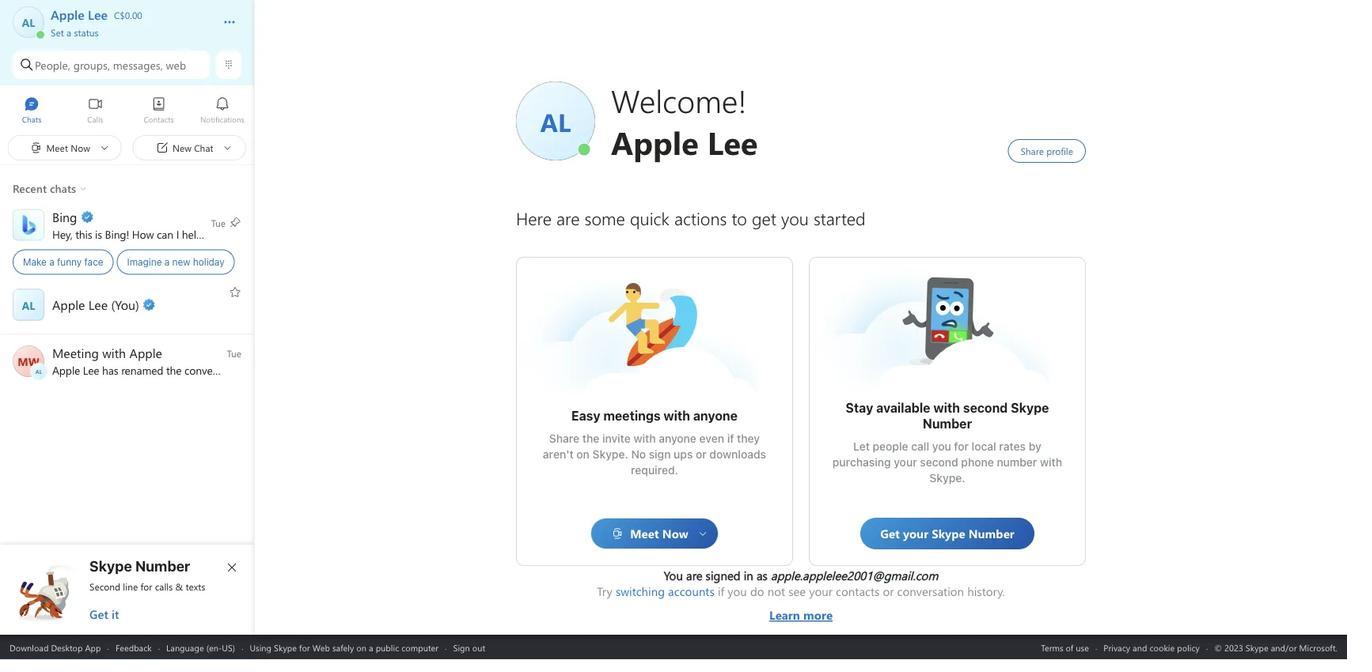 Task type: describe. For each thing, give the bounding box(es) containing it.
cookie
[[1150, 642, 1175, 654]]

use
[[1076, 642, 1089, 654]]

with inside let people call you for local rates by purchasing your second phone number with skype.
[[1040, 456, 1062, 469]]

on inside share the invite with anyone even if they aren't on skype. no sign ups or downloads required.
[[577, 448, 590, 462]]

web
[[166, 58, 186, 72]]

by
[[1029, 441, 1042, 454]]

how
[[132, 227, 154, 242]]

signed
[[706, 568, 741, 584]]

purchasing
[[833, 456, 891, 469]]

learn more link
[[597, 600, 1005, 624]]

they
[[737, 433, 760, 446]]

switching
[[616, 584, 665, 600]]

aren't
[[543, 448, 574, 462]]

you
[[664, 568, 683, 584]]

2 vertical spatial skype
[[274, 642, 297, 654]]

stay
[[846, 401, 873, 416]]

make a funny face
[[23, 257, 103, 268]]

no
[[631, 448, 646, 462]]

set a status
[[51, 26, 99, 38]]

imagine a new holiday
[[127, 257, 225, 268]]

calls
[[155, 581, 173, 594]]

as
[[757, 568, 768, 584]]

terms of use
[[1041, 642, 1089, 654]]

second line for calls & texts
[[89, 581, 205, 594]]

try
[[597, 584, 613, 600]]

computer
[[402, 642, 439, 654]]

help
[[182, 227, 203, 242]]

groups,
[[73, 58, 110, 72]]

privacy and cookie policy
[[1104, 642, 1200, 654]]

you inside try switching accounts if you do not see your contacts or conversation history. learn more
[[728, 584, 747, 600]]

ups
[[674, 448, 693, 462]]

second inside stay available with second skype number
[[963, 401, 1008, 416]]

download desktop app
[[9, 642, 101, 654]]

people
[[873, 441, 908, 454]]

language
[[166, 642, 204, 654]]

if inside share the invite with anyone even if they aren't on skype. no sign ups or downloads required.
[[727, 433, 734, 446]]

let
[[853, 441, 870, 454]]

meetings
[[603, 409, 661, 424]]

are
[[686, 568, 703, 584]]

skype inside 'element'
[[89, 558, 132, 575]]

hey, this is bing ! how can i help you today?
[[52, 227, 260, 242]]

0 horizontal spatial on
[[357, 642, 367, 654]]

public
[[376, 642, 399, 654]]

or inside try switching accounts if you do not see your contacts or conversation history. learn more
[[883, 584, 894, 600]]

holiday
[[193, 257, 225, 268]]

feedback
[[115, 642, 152, 654]]

second
[[89, 581, 120, 594]]

get it
[[89, 607, 119, 623]]

skype inside stay available with second skype number
[[1011, 401, 1049, 416]]

line
[[123, 581, 138, 594]]

a for imagine
[[164, 257, 170, 268]]

switching accounts link
[[616, 584, 715, 600]]

second inside let people call you for local rates by purchasing your second phone number with skype.
[[920, 456, 958, 469]]

people,
[[35, 58, 70, 72]]

terms of use link
[[1041, 642, 1089, 654]]

you are signed in as
[[664, 568, 771, 584]]

easy
[[572, 409, 600, 424]]

skype number
[[89, 558, 190, 575]]

stay available with second skype number
[[846, 401, 1052, 432]]

skype. inside let people call you for local rates by purchasing your second phone number with skype.
[[930, 472, 965, 485]]

available
[[876, 401, 931, 416]]

see
[[789, 584, 806, 600]]

make
[[23, 257, 47, 268]]

or inside share the invite with anyone even if they aren't on skype. no sign ups or downloads required.
[[696, 448, 707, 462]]

i
[[176, 227, 179, 242]]

policy
[[1177, 642, 1200, 654]]

&
[[175, 581, 183, 594]]

download
[[9, 642, 49, 654]]

invite
[[602, 433, 631, 446]]

desktop
[[51, 642, 83, 654]]

hey,
[[52, 227, 72, 242]]

status
[[74, 26, 99, 38]]

skype. inside share the invite with anyone even if they aren't on skype. no sign ups or downloads required.
[[593, 448, 628, 462]]

out
[[472, 642, 485, 654]]

web
[[312, 642, 330, 654]]



Task type: vqa. For each thing, say whether or not it's contained in the screenshot.
(You)
no



Task type: locate. For each thing, give the bounding box(es) containing it.
skype. down invite
[[593, 448, 628, 462]]

skype.
[[593, 448, 628, 462], [930, 472, 965, 485]]

bing
[[105, 227, 126, 242]]

phone
[[961, 456, 994, 469]]

texts
[[186, 581, 205, 594]]

a left the public
[[369, 642, 373, 654]]

more
[[804, 608, 833, 624]]

1 vertical spatial skype
[[89, 558, 132, 575]]

or right ups at the bottom right of page
[[696, 448, 707, 462]]

1 vertical spatial for
[[141, 581, 152, 594]]

0 horizontal spatial for
[[141, 581, 152, 594]]

privacy
[[1104, 642, 1130, 654]]

rates
[[999, 441, 1026, 454]]

anyone inside share the invite with anyone even if they aren't on skype. no sign ups or downloads required.
[[659, 433, 697, 446]]

2 horizontal spatial you
[[932, 441, 951, 454]]

for inside let people call you for local rates by purchasing your second phone number with skype.
[[954, 441, 969, 454]]

a right set
[[66, 26, 71, 38]]

messages,
[[113, 58, 163, 72]]

funny
[[57, 257, 82, 268]]

with inside stay available with second skype number
[[934, 401, 960, 416]]

with up no
[[634, 433, 656, 446]]

0 vertical spatial second
[[963, 401, 1008, 416]]

1 vertical spatial or
[[883, 584, 894, 600]]

for
[[954, 441, 969, 454], [141, 581, 152, 594], [299, 642, 310, 654]]

2 vertical spatial for
[[299, 642, 310, 654]]

even
[[699, 433, 724, 446]]

if up downloads
[[727, 433, 734, 446]]

for right line on the left of page
[[141, 581, 152, 594]]

and
[[1133, 642, 1147, 654]]

a right make
[[49, 257, 54, 268]]

your right the see
[[809, 584, 833, 600]]

for for using skype for web safely on a public computer
[[299, 642, 310, 654]]

whosthis
[[900, 274, 949, 291]]

face
[[84, 257, 103, 268]]

0 horizontal spatial skype
[[89, 558, 132, 575]]

1 vertical spatial you
[[932, 441, 951, 454]]

1 horizontal spatial number
[[923, 417, 972, 432]]

1 horizontal spatial skype.
[[930, 472, 965, 485]]

a left "new"
[[164, 257, 170, 268]]

1 vertical spatial number
[[135, 558, 190, 575]]

people, groups, messages, web
[[35, 58, 186, 72]]

0 horizontal spatial second
[[920, 456, 958, 469]]

second
[[963, 401, 1008, 416], [920, 456, 958, 469]]

skype number element
[[13, 558, 241, 623]]

0 horizontal spatial you
[[205, 227, 223, 242]]

share the invite with anyone even if they aren't on skype. no sign ups or downloads required.
[[543, 433, 769, 477]]

using skype for web safely on a public computer link
[[250, 642, 439, 654]]

sign
[[453, 642, 470, 654]]

0 vertical spatial you
[[205, 227, 223, 242]]

language (en-us) link
[[166, 642, 235, 654]]

set a status button
[[51, 22, 207, 38]]

1 horizontal spatial if
[[727, 433, 734, 446]]

0 vertical spatial for
[[954, 441, 969, 454]]

(en-
[[206, 642, 222, 654]]

if inside try switching accounts if you do not see your contacts or conversation history. learn more
[[718, 584, 725, 600]]

number inside skype number 'element'
[[135, 558, 190, 575]]

sign out
[[453, 642, 485, 654]]

today?
[[226, 227, 257, 242]]

tab list
[[0, 89, 254, 133]]

this
[[75, 227, 92, 242]]

on
[[577, 448, 590, 462], [357, 642, 367, 654]]

1 vertical spatial your
[[809, 584, 833, 600]]

0 horizontal spatial skype.
[[593, 448, 628, 462]]

0 vertical spatial or
[[696, 448, 707, 462]]

people, groups, messages, web button
[[13, 51, 210, 79]]

accounts
[[668, 584, 715, 600]]

can
[[157, 227, 173, 242]]

0 vertical spatial your
[[894, 456, 917, 469]]

!
[[126, 227, 129, 242]]

0 horizontal spatial if
[[718, 584, 725, 600]]

1 horizontal spatial second
[[963, 401, 1008, 416]]

if right accounts
[[718, 584, 725, 600]]

0 vertical spatial skype.
[[593, 448, 628, 462]]

learn
[[769, 608, 800, 624]]

of
[[1066, 642, 1074, 654]]

with
[[934, 401, 960, 416], [664, 409, 690, 424], [634, 433, 656, 446], [1040, 456, 1062, 469]]

number inside stay available with second skype number
[[923, 417, 972, 432]]

easy meetings with anyone
[[572, 409, 738, 424]]

your inside try switching accounts if you do not see your contacts or conversation history. learn more
[[809, 584, 833, 600]]

number
[[923, 417, 972, 432], [135, 558, 190, 575]]

with right available
[[934, 401, 960, 416]]

in
[[744, 568, 753, 584]]

0 horizontal spatial or
[[696, 448, 707, 462]]

2 vertical spatial you
[[728, 584, 747, 600]]

skype up by
[[1011, 401, 1049, 416]]

downloads
[[710, 448, 766, 462]]

skype up second on the left bottom of the page
[[89, 558, 132, 575]]

you inside let people call you for local rates by purchasing your second phone number with skype.
[[932, 441, 951, 454]]

you right the help
[[205, 227, 223, 242]]

app
[[85, 642, 101, 654]]

it
[[112, 607, 119, 623]]

anyone up even
[[693, 409, 738, 424]]

for left local
[[954, 441, 969, 454]]

get
[[89, 607, 108, 623]]

0 vertical spatial on
[[577, 448, 590, 462]]

on down the
[[577, 448, 590, 462]]

number up call
[[923, 417, 972, 432]]

safely
[[332, 642, 354, 654]]

1 vertical spatial anyone
[[659, 433, 697, 446]]

with down by
[[1040, 456, 1062, 469]]

on right safely
[[357, 642, 367, 654]]

1 horizontal spatial on
[[577, 448, 590, 462]]

using skype for web safely on a public computer
[[250, 642, 439, 654]]

required.
[[631, 464, 678, 477]]

for left web
[[299, 642, 310, 654]]

download desktop app link
[[9, 642, 101, 654]]

2 horizontal spatial skype
[[1011, 401, 1049, 416]]

sign out link
[[453, 642, 485, 654]]

skype right using
[[274, 642, 297, 654]]

for for second line for calls & texts
[[141, 581, 152, 594]]

for inside skype number 'element'
[[141, 581, 152, 594]]

0 vertical spatial skype
[[1011, 401, 1049, 416]]

let people call you for local rates by purchasing your second phone number with skype.
[[833, 441, 1065, 485]]

you left do
[[728, 584, 747, 600]]

if
[[727, 433, 734, 446], [718, 584, 725, 600]]

0 vertical spatial number
[[923, 417, 972, 432]]

0 vertical spatial anyone
[[693, 409, 738, 424]]

imagine
[[127, 257, 162, 268]]

a inside button
[[66, 26, 71, 38]]

1 horizontal spatial or
[[883, 584, 894, 600]]

1 vertical spatial second
[[920, 456, 958, 469]]

share
[[549, 433, 580, 446]]

1 vertical spatial on
[[357, 642, 367, 654]]

using
[[250, 642, 272, 654]]

1 horizontal spatial for
[[299, 642, 310, 654]]

privacy and cookie policy link
[[1104, 642, 1200, 654]]

with up ups at the bottom right of page
[[664, 409, 690, 424]]

with inside share the invite with anyone even if they aren't on skype. no sign ups or downloads required.
[[634, 433, 656, 446]]

or right 'contacts'
[[883, 584, 894, 600]]

1 vertical spatial if
[[718, 584, 725, 600]]

0 vertical spatial if
[[727, 433, 734, 446]]

your
[[894, 456, 917, 469], [809, 584, 833, 600]]

your inside let people call you for local rates by purchasing your second phone number with skype.
[[894, 456, 917, 469]]

anyone up ups at the bottom right of page
[[659, 433, 697, 446]]

not
[[768, 584, 785, 600]]

2 horizontal spatial for
[[954, 441, 969, 454]]

set
[[51, 26, 64, 38]]

1 horizontal spatial your
[[894, 456, 917, 469]]

second up local
[[963, 401, 1008, 416]]

0 horizontal spatial your
[[809, 584, 833, 600]]

call
[[911, 441, 929, 454]]

your down call
[[894, 456, 917, 469]]

0 horizontal spatial number
[[135, 558, 190, 575]]

a for set
[[66, 26, 71, 38]]

try switching accounts if you do not see your contacts or conversation history. learn more
[[597, 584, 1005, 624]]

skype. down phone
[[930, 472, 965, 485]]

contacts
[[836, 584, 880, 600]]

1 horizontal spatial you
[[728, 584, 747, 600]]

1 horizontal spatial skype
[[274, 642, 297, 654]]

second down call
[[920, 456, 958, 469]]

number up calls
[[135, 558, 190, 575]]

conversation
[[897, 584, 964, 600]]

new
[[172, 257, 190, 268]]

a for make
[[49, 257, 54, 268]]

1 vertical spatial skype.
[[930, 472, 965, 485]]

the
[[583, 433, 600, 446]]

language (en-us)
[[166, 642, 235, 654]]

feedback link
[[115, 642, 152, 654]]

you right call
[[932, 441, 951, 454]]



